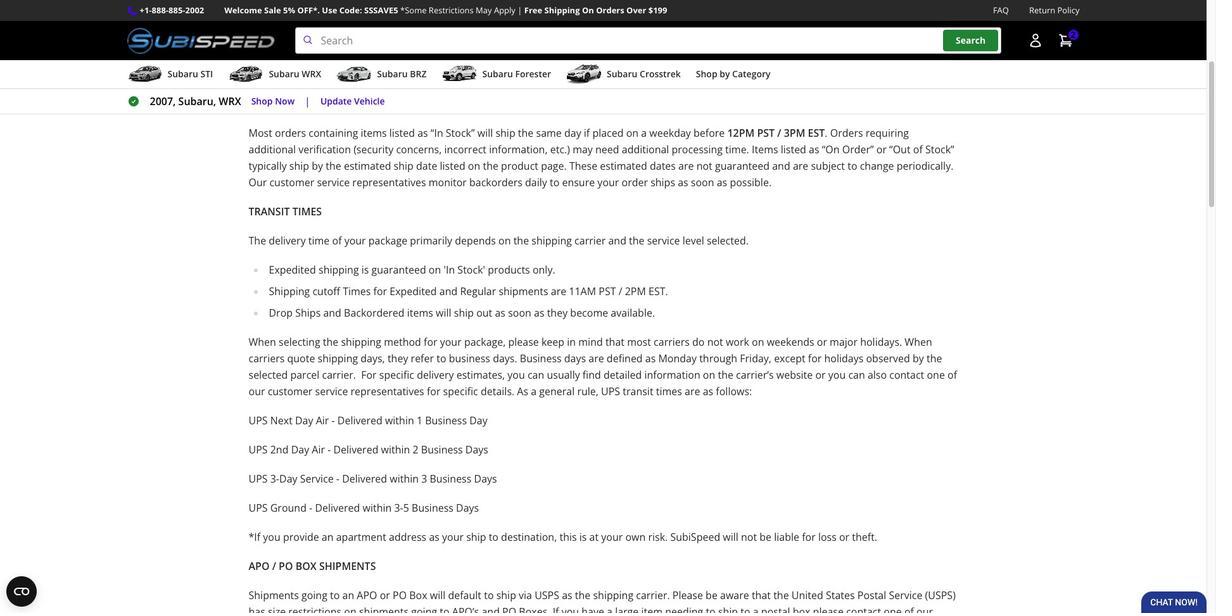 Task type: locate. For each thing, give the bounding box(es) containing it.
also
[[868, 368, 887, 382]]

via down the "simply"
[[684, 51, 697, 65]]

1 vertical spatial pst
[[599, 285, 616, 299]]

air for next
[[316, 414, 329, 428]]

0 horizontal spatial that
[[606, 335, 625, 349]]

0 vertical spatial apo
[[249, 560, 270, 574]]

via up boxes.
[[519, 589, 532, 603]]

| right apply
[[518, 4, 522, 16]]

times
[[656, 385, 682, 399]]

a inside when selecting the shipping method for your package, please keep in mind that most carriers do not work on weekends or major holidays. when carriers quote shipping days, they refer to business days. business days are defined as monday through friday, except for holidays observed by the selected parcel carrier.  for specific delivery estimates, you can usually find detailed information on the carrier's website or you can also contact one of our customer service representatives for specific details. as a general rule, ups transit times are as follows:
[[531, 385, 537, 399]]

0 horizontal spatial guaranteed
[[372, 263, 426, 277]]

observed
[[866, 352, 910, 366]]

1 horizontal spatial is
[[362, 263, 369, 277]]

day
[[295, 414, 313, 428], [470, 414, 488, 428], [291, 443, 309, 457], [279, 472, 298, 486]]

additional up typically
[[249, 143, 296, 157]]

one inside shipments going to an apo or po box will default to ship via usps as the shipping carrier. please be aware that the united states postal service (usps) has size restrictions on shipments going to apo's and po boxes. if you have a large item needing to ship to a postal box please contact one of ou
[[884, 605, 902, 613]]

service up ground
[[300, 472, 334, 486]]

freight
[[249, 68, 280, 82]]

be left liable
[[760, 530, 772, 544]]

not down processing
[[697, 159, 713, 173]]

information,
[[489, 143, 548, 157]]

date
[[416, 159, 437, 173]]

0 horizontal spatial is
[[317, 35, 325, 49]]

0 horizontal spatial pst
[[599, 285, 616, 299]]

shop for shop by category
[[696, 68, 718, 80]]

shipments inside simply select the free shipping option during checkout. this offer excludes shipments going to alaska, hawaii, military boxes, and items too large to ship via a standard carrier. these items are usually large freight or bulky items such as engine blocks, etc.
[[318, 51, 368, 65]]

1 vertical spatial these
[[570, 159, 598, 173]]

0 vertical spatial via
[[684, 51, 697, 65]]

0 vertical spatial guaranteed
[[715, 159, 770, 173]]

on right restrictions on the bottom
[[344, 605, 357, 613]]

box
[[296, 560, 317, 574]]

needing
[[665, 605, 703, 613]]

shipments
[[318, 51, 368, 65], [499, 285, 548, 299], [359, 605, 409, 613]]

0 vertical spatial specific
[[379, 368, 414, 382]]

2 subaru from the left
[[269, 68, 300, 80]]

sssave5
[[364, 4, 398, 16]]

1 vertical spatial be
[[706, 589, 718, 603]]

can left 'also'
[[849, 368, 865, 382]]

are up find
[[589, 352, 604, 366]]

ensure
[[562, 176, 595, 190]]

items up method
[[407, 306, 433, 320]]

going up restrictions on the bottom
[[302, 589, 327, 603]]

are inside simply select the free shipping option during checkout. this offer excludes shipments going to alaska, hawaii, military boxes, and items too large to ship via a standard carrier. these items are usually large freight or bulky items such as engine blocks, etc.
[[849, 51, 865, 65]]

days
[[564, 352, 586, 366]]

5 subaru from the left
[[607, 68, 638, 80]]

1 vertical spatial customer
[[268, 385, 313, 399]]

1 horizontal spatial an
[[342, 589, 354, 603]]

2 vertical spatial service
[[315, 385, 348, 399]]

0 vertical spatial contact
[[890, 368, 925, 382]]

ship
[[662, 51, 682, 65], [496, 126, 516, 140], [289, 159, 309, 173], [394, 159, 414, 173], [454, 306, 474, 320], [466, 530, 486, 544], [497, 589, 516, 603], [718, 605, 738, 613]]

stock" inside . orders requiring additional verification (security concerns, incorrect information, etc.) may need additional processing time. items listed as "on order" or "out of stock" typically ship by the estimated ship date listed on the product page. these estimated dates are not guaranteed and are subject to change periodically. our customer service representatives monitor backorders daily to ensure your order ships as soon as possible.
[[926, 143, 955, 157]]

dates
[[650, 159, 676, 173]]

items
[[752, 143, 778, 157]]

placed
[[593, 126, 624, 140]]

these inside . orders requiring additional verification (security concerns, incorrect information, etc.) may need additional processing time. items listed as "on order" or "out of stock" typically ship by the estimated ship date listed on the product page. these estimated dates are not guaranteed and are subject to change periodically. our customer service representatives monitor backorders daily to ensure your order ships as soon as possible.
[[570, 159, 598, 173]]

2 down 1
[[413, 443, 419, 457]]

subaru for subaru wrx
[[269, 68, 300, 80]]

most
[[627, 335, 651, 349]]

1 horizontal spatial /
[[619, 285, 623, 299]]

usually inside when selecting the shipping method for your package, please keep in mind that most carriers do not work on weekends or major holidays. when carriers quote shipping days, they refer to business days. business days are defined as monday through friday, except for holidays observed by the selected parcel carrier.  for specific delivery estimates, you can usually find detailed information on the carrier's website or you can also contact one of our customer service representatives for specific details. as a general rule, ups transit times are as follows:
[[547, 368, 580, 382]]

1 horizontal spatial these
[[790, 51, 818, 65]]

5
[[403, 501, 409, 515]]

1 vertical spatial carrier.
[[636, 589, 670, 603]]

shipments down products
[[499, 285, 548, 299]]

1 vertical spatial please
[[813, 605, 844, 613]]

please inside shipments going to an apo or po box will default to ship via usps as the shipping carrier. please be aware that the united states postal service (usps) has size restrictions on shipments going to apo's and po boxes. if you have a large item needing to ship to a postal box please contact one of ou
[[813, 605, 844, 613]]

0 vertical spatial by
[[720, 68, 730, 80]]

within down "sssave5"
[[374, 35, 405, 49]]

0 horizontal spatial additional
[[249, 143, 296, 157]]

guaranteed down package
[[372, 263, 426, 277]]

free shipping is available within the lower 48 states for orders totaling $199 or more.
[[249, 35, 663, 49]]

0 horizontal spatial stock"
[[446, 126, 475, 140]]

will right box
[[430, 589, 446, 603]]

1 vertical spatial shipping
[[269, 285, 310, 299]]

you inside shipments going to an apo or po box will default to ship via usps as the shipping carrier. please be aware that the united states postal service (usps) has size restrictions on shipments going to apo's and po boxes. if you have a large item needing to ship to a postal box please contact one of ou
[[562, 605, 579, 613]]

that inside when selecting the shipping method for your package, please keep in mind that most carriers do not work on weekends or major holidays. when carriers quote shipping days, they refer to business days. business days are defined as monday through friday, except for holidays observed by the selected parcel carrier.  for specific delivery estimates, you can usually find detailed information on the carrier's website or you can also contact one of our customer service representatives for specific details. as a general rule, ups transit times are as follows:
[[606, 335, 625, 349]]

that up defined
[[606, 335, 625, 349]]

monitor
[[429, 176, 467, 190]]

excludes
[[274, 51, 315, 65]]

subaru inside the subaru wrx dropdown button
[[269, 68, 300, 80]]

please down states
[[813, 605, 844, 613]]

1 vertical spatial orders
[[830, 126, 863, 140]]

these
[[790, 51, 818, 65], [570, 159, 598, 173]]

0 vertical spatial these
[[790, 51, 818, 65]]

on up friday,
[[752, 335, 764, 349]]

1 horizontal spatial expedited
[[390, 285, 437, 299]]

1 when from the left
[[249, 335, 276, 349]]

subaru down excludes on the top left
[[269, 68, 300, 80]]

1
[[417, 414, 423, 428]]

carrier. inside shipments going to an apo or po box will default to ship via usps as the shipping carrier. please be aware that the united states postal service (usps) has size restrictions on shipments going to apo's and po boxes. if you have a large item needing to ship to a postal box please contact one of ou
[[636, 589, 670, 603]]

your right at
[[602, 530, 623, 544]]

going inside simply select the free shipping option during checkout. this offer excludes shipments going to alaska, hawaii, military boxes, and items too large to ship via a standard carrier. these items are usually large freight or bulky items such as engine blocks, etc.
[[370, 51, 396, 65]]

be inside shipments going to an apo or po box will default to ship via usps as the shipping carrier. please be aware that the united states postal service (usps) has size restrictions on shipments going to apo's and po boxes. if you have a large item needing to ship to a postal box please contact one of ou
[[706, 589, 718, 603]]

own
[[626, 530, 646, 544]]

0 vertical spatial |
[[518, 4, 522, 16]]

is left at
[[580, 530, 587, 544]]

united
[[792, 589, 824, 603]]

and right carrier
[[609, 234, 627, 248]]

1 vertical spatial service
[[889, 589, 923, 603]]

2 vertical spatial shipments
[[359, 605, 409, 613]]

wrx
[[302, 68, 321, 80], [219, 94, 241, 108]]

etc.
[[460, 68, 476, 82]]

ups for ups 3-day service - delivered within 3 business days
[[249, 472, 268, 486]]

large inside shipments going to an apo or po box will default to ship via usps as the shipping carrier. please be aware that the united states postal service (usps) has size restrictions on shipments going to apo's and po boxes. if you have a large item needing to ship to a postal box please contact one of ou
[[615, 605, 639, 613]]

delivery down refer
[[417, 368, 454, 382]]

one inside when selecting the shipping method for your package, please keep in mind that most carriers do not work on weekends or major holidays. when carriers quote shipping days, they refer to business days. business days are defined as monday through friday, except for holidays observed by the selected parcel carrier.  for specific delivery estimates, you can usually find detailed information on the carrier's website or you can also contact one of our customer service representatives for specific details. as a general rule, ups transit times are as follows:
[[927, 368, 945, 382]]

via inside shipments going to an apo or po box will default to ship via usps as the shipping carrier. please be aware that the united states postal service (usps) has size restrictions on shipments going to apo's and po boxes. if you have a large item needing to ship to a postal box please contact one of ou
[[519, 589, 532, 603]]

of inside . orders requiring additional verification (security concerns, incorrect information, etc.) may need additional processing time. items listed as "on order" or "out of stock" typically ship by the estimated ship date listed on the product page. these estimated dates are not guaranteed and are subject to change periodically. our customer service representatives monitor backorders daily to ensure your order ships as soon as possible.
[[914, 143, 923, 157]]

1 vertical spatial apo
[[357, 589, 377, 603]]

1 vertical spatial service
[[647, 234, 680, 248]]

incorrect
[[444, 143, 487, 157]]

1 horizontal spatial free
[[524, 4, 542, 16]]

usps
[[535, 589, 559, 603]]

2 can from the left
[[849, 368, 865, 382]]

1 vertical spatial going
[[302, 589, 327, 603]]

sti
[[201, 68, 213, 80]]

orders
[[596, 4, 625, 16], [830, 126, 863, 140]]

and right apo's at the left bottom of page
[[482, 605, 500, 613]]

0 horizontal spatial one
[[884, 605, 902, 613]]

1 horizontal spatial estimated
[[600, 159, 647, 173]]

will inside shipments going to an apo or po box will default to ship via usps as the shipping carrier. please be aware that the united states postal service (usps) has size restrictions on shipments going to apo's and po boxes. if you have a large item needing to ship to a postal box please contact one of ou
[[430, 589, 446, 603]]

checkout.
[[879, 35, 924, 49]]

within up ups 3-day service - delivered within 3 business days
[[381, 443, 410, 457]]

do
[[693, 335, 705, 349]]

subaru inside subaru brz dropdown button
[[377, 68, 408, 80]]

po left box
[[393, 589, 407, 603]]

0 horizontal spatial shipping
[[269, 285, 310, 299]]

0 horizontal spatial carrier.
[[636, 589, 670, 603]]

day for ups 2nd day air - delivered within 2 business days
[[291, 443, 309, 457]]

by inside shop by category dropdown button
[[720, 68, 730, 80]]

by down standard
[[720, 68, 730, 80]]

please up the days.
[[508, 335, 539, 349]]

day right 2nd
[[291, 443, 309, 457]]

1 horizontal spatial shop
[[696, 68, 718, 80]]

1 vertical spatial specific
[[443, 385, 478, 399]]

they inside when selecting the shipping method for your package, please keep in mind that most carriers do not work on weekends or major holidays. when carriers quote shipping days, they refer to business days. business days are defined as monday through friday, except for holidays observed by the selected parcel carrier.  for specific delivery estimates, you can usually find detailed information on the carrier's website or you can also contact one of our customer service representatives for specific details. as a general rule, ups transit times are as follows:
[[388, 352, 408, 366]]

2 estimated from the left
[[600, 159, 647, 173]]

subaru brz
[[377, 68, 427, 80]]

a inside simply select the free shipping option during checkout. this offer excludes shipments going to alaska, hawaii, military boxes, and items too large to ship via a standard carrier. these items are usually large freight or bulky items such as engine blocks, etc.
[[700, 51, 706, 65]]

available
[[328, 35, 371, 49]]

2 horizontal spatial is
[[580, 530, 587, 544]]

0 vertical spatial wrx
[[302, 68, 321, 80]]

0 vertical spatial shipments
[[318, 51, 368, 65]]

the inside simply select the free shipping option during checkout. this offer excludes shipments going to alaska, hawaii, military boxes, and items too large to ship via a standard carrier. these items are usually large freight or bulky items such as engine blocks, etc.
[[729, 35, 745, 49]]

apartment
[[336, 530, 386, 544]]

4 subaru from the left
[[482, 68, 513, 80]]

when up observed
[[905, 335, 933, 349]]

business for ups 3-day service - delivered within 3 business days
[[430, 472, 472, 486]]

/ up shipments
[[272, 560, 276, 574]]

provide
[[283, 530, 319, 544]]

delivered
[[338, 414, 383, 428], [334, 443, 379, 457], [342, 472, 387, 486], [315, 501, 360, 515]]

an inside shipments going to an apo or po box will default to ship via usps as the shipping carrier. please be aware that the united states postal service (usps) has size restrictions on shipments going to apo's and po boxes. if you have a large item needing to ship to a postal box please contact one of ou
[[342, 589, 354, 603]]

estimated
[[344, 159, 391, 173], [600, 159, 647, 173]]

additional up dates
[[622, 143, 669, 157]]

restrictions
[[288, 605, 342, 613]]

1 vertical spatial 2
[[413, 443, 419, 457]]

subaru inside subaru crosstrek dropdown button
[[607, 68, 638, 80]]

the up information,
[[518, 126, 534, 140]]

or inside . orders requiring additional verification (security concerns, incorrect information, etc.) may need additional processing time. items listed as "on order" or "out of stock" typically ship by the estimated ship date listed on the product page. these estimated dates are not guaranteed and are subject to change periodically. our customer service representatives monitor backorders daily to ensure your order ships as soon as possible.
[[877, 143, 887, 157]]

carrier.
[[753, 51, 787, 65], [636, 589, 670, 603]]

2 horizontal spatial going
[[411, 605, 437, 613]]

0 horizontal spatial please
[[508, 335, 539, 349]]

an down "shipments" at the left of the page
[[342, 589, 354, 603]]

subispeed logo image
[[127, 27, 275, 54]]

not inside when selecting the shipping method for your package, please keep in mind that most carriers do not work on weekends or major holidays. when carriers quote shipping days, they refer to business days. business days are defined as monday through friday, except for holidays observed by the selected parcel carrier.  for specific delivery estimates, you can usually find detailed information on the carrier's website or you can also contact one of our customer service representatives for specific details. as a general rule, ups transit times are as follows:
[[708, 335, 723, 349]]

out
[[477, 306, 493, 320]]

1 horizontal spatial going
[[370, 51, 396, 65]]

carriers up monday
[[654, 335, 690, 349]]

1 horizontal spatial carriers
[[654, 335, 690, 349]]

time.
[[726, 143, 749, 157]]

ups for ups 2nd day air - delivered within 2 business days
[[249, 443, 268, 457]]

1 horizontal spatial 2
[[1071, 29, 1076, 41]]

1 horizontal spatial that
[[752, 589, 771, 603]]

2 vertical spatial days
[[456, 501, 479, 515]]

representatives
[[353, 176, 426, 190], [351, 385, 424, 399]]

that inside shipments going to an apo or po box will default to ship via usps as the shipping carrier. please be aware that the united states postal service (usps) has size restrictions on shipments going to apo's and po boxes. if you have a large item needing to ship to a postal box please contact one of ou
[[752, 589, 771, 603]]

0 vertical spatial an
[[322, 530, 334, 544]]

if
[[584, 126, 590, 140]]

shop inside dropdown button
[[696, 68, 718, 80]]

return policy
[[1030, 4, 1080, 16]]

shipping up drop
[[269, 285, 310, 299]]

by down the verification
[[312, 159, 323, 173]]

air right 2nd
[[312, 443, 325, 457]]

an right the provide
[[322, 530, 334, 544]]

or
[[621, 35, 631, 49], [282, 68, 293, 82], [877, 143, 887, 157], [817, 335, 827, 349], [816, 368, 826, 382], [839, 530, 850, 544], [380, 589, 390, 603]]

*some restrictions may apply | free shipping on orders over $199
[[400, 4, 668, 16]]

is for guaranteed
[[362, 263, 369, 277]]

friday,
[[740, 352, 772, 366]]

shop left now
[[251, 95, 273, 107]]

delivery inside when selecting the shipping method for your package, please keep in mind that most carriers do not work on weekends or major holidays. when carriers quote shipping days, they refer to business days. business days are defined as monday through friday, except for holidays observed by the selected parcel carrier.  for specific delivery estimates, you can usually find detailed information on the carrier's website or you can also contact one of our customer service representatives for specific details. as a general rule, ups transit times are as follows:
[[417, 368, 454, 382]]

0 vertical spatial shipping
[[545, 4, 580, 16]]

0 vertical spatial carrier.
[[753, 51, 787, 65]]

1 horizontal spatial one
[[927, 368, 945, 382]]

when
[[249, 335, 276, 349], [905, 335, 933, 349]]

bulky
[[295, 68, 321, 82]]

1 horizontal spatial additional
[[622, 143, 669, 157]]

as inside simply select the free shipping option during checkout. this offer excludes shipments going to alaska, hawaii, military boxes, and items too large to ship via a standard carrier. these items are usually large freight or bulky items such as engine blocks, etc.
[[377, 68, 387, 82]]

0 vertical spatial delivery
[[269, 234, 306, 248]]

shipping right free at the right top
[[769, 35, 809, 49]]

0 horizontal spatial by
[[312, 159, 323, 173]]

as right such
[[377, 68, 387, 82]]

as right usps at the bottom left of the page
[[562, 589, 573, 603]]

free shipping
[[249, 6, 322, 20]]

0 vertical spatial days
[[466, 443, 489, 457]]

to inside when selecting the shipping method for your package, please keep in mind that most carriers do not work on weekends or major holidays. when carriers quote shipping days, they refer to business days. business days are defined as monday through friday, except for holidays observed by the selected parcel carrier.  for specific delivery estimates, you can usually find detailed information on the carrier's website or you can also contact one of our customer service representatives for specific details. as a general rule, ups transit times are as follows:
[[437, 352, 446, 366]]

0 vertical spatial service
[[317, 176, 350, 190]]

1 horizontal spatial apo
[[357, 589, 377, 603]]

2 vertical spatial /
[[272, 560, 276, 574]]

0 horizontal spatial expedited
[[269, 263, 316, 277]]

shop now
[[251, 95, 295, 107]]

of
[[914, 143, 923, 157], [332, 234, 342, 248], [948, 368, 957, 382], [905, 605, 914, 613]]

service
[[317, 176, 350, 190], [647, 234, 680, 248], [315, 385, 348, 399]]

1 horizontal spatial please
[[813, 605, 844, 613]]

is for available
[[317, 35, 325, 49]]

0 horizontal spatial estimated
[[344, 159, 391, 173]]

these down may
[[570, 159, 598, 173]]

days for ups 3-day service - delivered within 3 business days
[[474, 472, 497, 486]]

are
[[849, 51, 865, 65], [679, 159, 694, 173], [793, 159, 809, 173], [551, 285, 567, 299], [589, 352, 604, 366], [685, 385, 700, 399]]

1 vertical spatial expedited
[[390, 285, 437, 299]]

apo inside shipments going to an apo or po box will default to ship via usps as the shipping carrier. please be aware that the united states postal service (usps) has size restrictions on shipments going to apo's and po boxes. if you have a large item needing to ship to a postal box please contact one of ou
[[357, 589, 377, 603]]

shipping
[[273, 35, 314, 49], [769, 35, 809, 49], [532, 234, 572, 248], [319, 263, 359, 277], [341, 335, 381, 349], [318, 352, 358, 366], [593, 589, 634, 603]]

subaru inside subaru forester dropdown button
[[482, 68, 513, 80]]

has
[[249, 605, 265, 613]]

ship left destination,
[[466, 530, 486, 544]]

they
[[547, 306, 568, 320], [388, 352, 408, 366]]

holidays.
[[861, 335, 902, 349]]

is left available
[[317, 35, 325, 49]]

pst right 11am
[[599, 285, 616, 299]]

1 horizontal spatial soon
[[691, 176, 714, 190]]

orders down turnaround
[[275, 126, 306, 140]]

carrier. inside simply select the free shipping option during checkout. this offer excludes shipments going to alaska, hawaii, military boxes, and items too large to ship via a standard carrier. these items are usually large freight or bulky items such as engine blocks, etc.
[[753, 51, 787, 65]]

available. ​
[[611, 306, 658, 320]]

within for 3
[[390, 472, 419, 486]]

1 vertical spatial free
[[249, 35, 270, 49]]

ship down the "simply"
[[662, 51, 682, 65]]

or inside shipments going to an apo or po box will default to ship via usps as the shipping carrier. please be aware that the united states postal service (usps) has size restrictions on shipments going to apo's and po boxes. if you have a large item needing to ship to a postal box please contact one of ou
[[380, 589, 390, 603]]

search input field
[[295, 27, 1001, 54]]

1 horizontal spatial shipping
[[545, 4, 580, 16]]

or up too
[[621, 35, 631, 49]]

0 horizontal spatial usually
[[547, 368, 580, 382]]

1 vertical spatial shop
[[251, 95, 273, 107]]

orders inside . orders requiring additional verification (security concerns, incorrect information, etc.) may need additional processing time. items listed as "on order" or "out of stock" typically ship by the estimated ship date listed on the product page. these estimated dates are not guaranteed and are subject to change periodically. our customer service representatives monitor backorders daily to ensure your order ships as soon as possible.
[[830, 126, 863, 140]]

an for provide
[[322, 530, 334, 544]]

days right 3
[[474, 472, 497, 486]]

return policy link
[[1030, 4, 1080, 17]]

3 subaru from the left
[[377, 68, 408, 80]]

2 additional from the left
[[622, 143, 669, 157]]

will up incorrect at the left top of page
[[478, 126, 493, 140]]

2 vertical spatial not
[[741, 530, 757, 544]]

1 horizontal spatial orders
[[830, 126, 863, 140]]

subaru inside subaru sti "dropdown button"
[[168, 68, 198, 80]]

pst up "items"
[[757, 126, 775, 140]]

delivered for 1
[[338, 414, 383, 428]]

and inside shipments going to an apo or po box will default to ship via usps as the shipping carrier. please be aware that the united states postal service (usps) has size restrictions on shipments going to apo's and po boxes. if you have a large item needing to ship to a postal box please contact one of ou
[[482, 605, 500, 613]]

free
[[524, 4, 542, 16], [249, 35, 270, 49]]

shipping up 'have' on the left
[[593, 589, 634, 603]]

one down postal
[[884, 605, 902, 613]]

est.
[[649, 285, 668, 299]]

$199 up too
[[595, 35, 618, 49]]

for left loss
[[802, 530, 816, 544]]

/ left 2pm
[[619, 285, 623, 299]]

as
[[517, 385, 529, 399]]

such
[[352, 68, 374, 82]]

theft.
[[852, 530, 878, 544]]

by inside when selecting the shipping method for your package, please keep in mind that most carriers do not work on weekends or major holidays. when carriers quote shipping days, they refer to business days. business days are defined as monday through friday, except for holidays observed by the selected parcel carrier.  for specific delivery estimates, you can usually find detailed information on the carrier's website or you can also contact one of our customer service representatives for specific details. as a general rule, ups transit times are as follows:
[[913, 352, 924, 366]]

- for 2nd
[[328, 443, 331, 457]]

when up selected
[[249, 335, 276, 349]]

open widget image
[[6, 577, 37, 607]]

0 horizontal spatial |
[[305, 94, 310, 108]]

a subaru crosstrek thumbnail image image
[[566, 65, 602, 84]]

0 horizontal spatial when
[[249, 335, 276, 349]]

day
[[565, 126, 581, 140]]

po left box on the bottom
[[279, 560, 293, 574]]

1 estimated from the left
[[344, 159, 391, 173]]

delivered up ups 2nd day air - delivered within 2 business days
[[338, 414, 383, 428]]

subaru brz button
[[337, 63, 427, 88]]

delivered for 2
[[334, 443, 379, 457]]

air right next
[[316, 414, 329, 428]]

guaranteed inside . orders requiring additional verification (security concerns, incorrect information, etc.) may need additional processing time. items listed as "on order" or "out of stock" typically ship by the estimated ship date listed on the product page. these estimated dates are not guaranteed and are subject to change periodically. our customer service representatives monitor backorders daily to ensure your order ships as soon as possible.
[[715, 159, 770, 173]]

loss
[[819, 530, 837, 544]]

simply
[[665, 35, 697, 49]]

0 vertical spatial shop
[[696, 68, 718, 80]]

stock" up incorrect at the left top of page
[[446, 126, 475, 140]]

0 horizontal spatial orders
[[596, 4, 625, 16]]

they up keep at the left of page
[[547, 306, 568, 320]]

most orders containing items listed as "in stock" will ship the same day if placed on a weekday before 12pm pst / 3pm est
[[249, 126, 825, 140]]

0 vertical spatial going
[[370, 51, 396, 65]]

shipments
[[319, 560, 376, 574]]

customer down the parcel
[[268, 385, 313, 399]]

0 vertical spatial that
[[606, 335, 625, 349]]

apo down *if at left bottom
[[249, 560, 270, 574]]

a left weekday at right top
[[641, 126, 647, 140]]

0 vertical spatial usually
[[867, 51, 900, 65]]

0 horizontal spatial contact
[[847, 605, 881, 613]]

1 vertical spatial representatives
[[351, 385, 424, 399]]

method
[[384, 335, 421, 349]]

0 vertical spatial one
[[927, 368, 945, 382]]

vehicle
[[354, 95, 385, 107]]

0 horizontal spatial soon
[[508, 306, 532, 320]]

listed
[[390, 126, 415, 140], [781, 143, 807, 157], [440, 159, 466, 173]]

contact down observed
[[890, 368, 925, 382]]

0 horizontal spatial be
[[706, 589, 718, 603]]

customer
[[270, 176, 314, 190], [268, 385, 313, 399]]

ship left out
[[454, 306, 474, 320]]

day for ups next day air - delivered within 1 business day
[[295, 414, 313, 428]]

0 vertical spatial they
[[547, 306, 568, 320]]

.
[[825, 126, 828, 140]]

subaru for subaru forester
[[482, 68, 513, 80]]

. orders requiring additional verification (security concerns, incorrect information, etc.) may need additional processing time. items listed as "on order" or "out of stock" typically ship by the estimated ship date listed on the product page. these estimated dates are not guaranteed and are subject to change periodically. our customer service representatives monitor backorders daily to ensure your order ships as soon as possible.
[[249, 126, 955, 190]]

1 vertical spatial delivery
[[417, 368, 454, 382]]

representatives down '(security'
[[353, 176, 426, 190]]

website
[[777, 368, 813, 382]]

1 subaru from the left
[[168, 68, 198, 80]]

turnaround
[[249, 97, 320, 111]]

going up subaru brz
[[370, 51, 396, 65]]

soon down processing
[[691, 176, 714, 190]]

- for next
[[332, 414, 335, 428]]

wrx down excludes on the top left
[[302, 68, 321, 80]]

ups next day air - delivered within 1 business day
[[249, 414, 488, 428]]

estimated down '(security'
[[344, 159, 391, 173]]

2 vertical spatial listed
[[440, 159, 466, 173]]



Task type: describe. For each thing, give the bounding box(es) containing it.
not inside . orders requiring additional verification (security concerns, incorrect information, etc.) may need additional processing time. items listed as "on order" or "out of stock" typically ship by the estimated ship date listed on the product page. these estimated dates are not guaranteed and are subject to change periodically. our customer service representatives monitor backorders daily to ensure your order ships as soon as possible.
[[697, 159, 713, 173]]

to left destination,
[[489, 530, 499, 544]]

forester
[[515, 68, 551, 80]]

shipping up only.
[[532, 234, 572, 248]]

days.
[[493, 352, 517, 366]]

ship up information,
[[496, 126, 516, 140]]

a subaru wrx thumbnail image image
[[228, 65, 264, 84]]

same
[[536, 126, 562, 140]]

as right the address
[[429, 530, 440, 544]]

major
[[830, 335, 858, 349]]

0 vertical spatial /
[[778, 126, 782, 140]]

ship down concerns,
[[394, 159, 414, 173]]

- right ground
[[309, 501, 313, 515]]

customer inside . orders requiring additional verification (security concerns, incorrect information, etc.) may need additional processing time. items listed as "on order" or "out of stock" typically ship by the estimated ship date listed on the product page. these estimated dates are not guaranteed and are subject to change periodically. our customer service representatives monitor backorders daily to ensure your order ships as soon as possible.
[[270, 176, 314, 190]]

shipping cutoff times for expedited and regular shipments are 11am pst / 2pm est.
[[269, 285, 668, 299]]

1 can from the left
[[528, 368, 544, 382]]

0 vertical spatial carriers
[[654, 335, 690, 349]]

1 horizontal spatial be
[[760, 530, 772, 544]]

11am
[[569, 285, 596, 299]]

the up 'have' on the left
[[575, 589, 591, 603]]

ups for ups next day air - delivered within 1 business day
[[249, 414, 268, 428]]

1 horizontal spatial po
[[393, 589, 407, 603]]

ups for ups ground - delivered within 3-5 business days
[[249, 501, 268, 515]]

are right times
[[685, 385, 700, 399]]

free
[[747, 35, 766, 49]]

2002
[[185, 4, 204, 16]]

shipments inside shipments going to an apo or po box will default to ship via usps as the shipping carrier. please be aware that the united states postal service (usps) has size restrictions on shipments going to apo's and po boxes. if you have a large item needing to ship to a postal box please contact one of ou
[[359, 605, 409, 613]]

before
[[694, 126, 725, 140]]

button image
[[1028, 33, 1043, 48]]

on right the depends
[[499, 234, 511, 248]]

typically
[[249, 159, 287, 173]]

package
[[369, 234, 407, 248]]

box
[[409, 589, 427, 603]]

subaru,
[[178, 94, 216, 108]]

0 vertical spatial free
[[524, 4, 542, 16]]

business right 5
[[412, 501, 454, 515]]

service inside when selecting the shipping method for your package, please keep in mind that most carriers do not work on weekends or major holidays. when carriers quote shipping days, they refer to business days. business days are defined as monday through friday, except for holidays observed by the selected parcel carrier.  for specific delivery estimates, you can usually find detailed information on the carrier's website or you can also contact one of our customer service representatives for specific details. as a general rule, ups transit times are as follows:
[[315, 385, 348, 399]]

our
[[249, 176, 267, 190]]

etc.)
[[550, 143, 570, 157]]

est
[[808, 126, 825, 140]]

as left "in on the top left of the page
[[418, 126, 428, 140]]

for up military
[[503, 35, 517, 49]]

shipping
[[275, 6, 322, 20]]

2007,
[[150, 94, 176, 108]]

requiring
[[866, 126, 909, 140]]

update vehicle button
[[321, 94, 385, 109]]

the right observed
[[927, 352, 942, 366]]

parcel
[[290, 368, 320, 382]]

2 vertical spatial is
[[580, 530, 587, 544]]

a subaru brz thumbnail image image
[[337, 65, 372, 84]]

to right default
[[484, 589, 494, 603]]

shipping up cutoff
[[319, 263, 359, 277]]

over
[[627, 4, 647, 16]]

the delivery time of your package primarily depends on the shipping carrier and the service level selected.
[[249, 234, 749, 248]]

your inside . orders requiring additional verification (security concerns, incorrect information, etc.) may need additional processing time. items listed as "on order" or "out of stock" typically ship by the estimated ship date listed on the product page. these estimated dates are not guaranteed and are subject to change periodically. our customer service representatives monitor backorders daily to ensure your order ships as soon as possible.
[[598, 176, 619, 190]]

shipments
[[249, 589, 299, 603]]

1 horizontal spatial 3-
[[394, 501, 403, 515]]

will down shipping cutoff times for expedited and regular shipments are 11am pst / 2pm est.
[[436, 306, 452, 320]]

change
[[860, 159, 894, 173]]

2 inside button
[[1071, 29, 1076, 41]]

the down through
[[718, 368, 734, 382]]

to down order"
[[848, 159, 858, 173]]

may
[[476, 4, 492, 16]]

expedited shipping is guaranteed on 'in stock' products only.
[[269, 263, 555, 277]]

most
[[249, 126, 272, 140]]

items down option
[[821, 51, 847, 65]]

subaru sti button
[[127, 63, 213, 88]]

destination,
[[501, 530, 557, 544]]

1 vertical spatial /
[[619, 285, 623, 299]]

the right selecting
[[323, 335, 338, 349]]

shop for shop now
[[251, 95, 273, 107]]

work
[[726, 335, 749, 349]]

regular
[[460, 285, 496, 299]]

business for ups next day air - delivered within 1 business day
[[425, 414, 467, 428]]

- for 3-
[[336, 472, 340, 486]]

policy
[[1058, 4, 1080, 16]]

shipping up excludes on the top left
[[273, 35, 314, 49]]

subaru for subaru sti
[[168, 68, 198, 80]]

2 vertical spatial going
[[411, 605, 437, 613]]

5%
[[283, 4, 295, 16]]

ups 3-day service - delivered within 3 business days
[[249, 472, 497, 486]]

the up the postal
[[774, 589, 789, 603]]

monday
[[659, 352, 697, 366]]

within left 5
[[363, 501, 392, 515]]

"out
[[890, 143, 911, 157]]

large up subaru crosstrek
[[623, 51, 647, 65]]

keep
[[542, 335, 565, 349]]

on right the placed
[[626, 126, 639, 140]]

on inside shipments going to an apo or po box will default to ship via usps as the shipping carrier. please be aware that the united states postal service (usps) has size restrictions on shipments going to apo's and po boxes. if you have a large item needing to ship to a postal box please contact one of ou
[[344, 605, 357, 613]]

1 vertical spatial shipments
[[499, 285, 548, 299]]

your right the address
[[442, 530, 464, 544]]

a subaru forester thumbnail image image
[[442, 65, 477, 84]]

1 vertical spatial carriers
[[249, 352, 285, 366]]

the
[[249, 234, 266, 248]]

soon inside . orders requiring additional verification (security concerns, incorrect information, etc.) may need additional processing time. items listed as "on order" or "out of stock" typically ship by the estimated ship date listed on the product page. these estimated dates are not guaranteed and are subject to change periodically. our customer service representatives monitor backorders daily to ensure your order ships as soon as possible.
[[691, 176, 714, 190]]

level
[[683, 234, 704, 248]]

on down through
[[703, 368, 716, 382]]

representatives inside . orders requiring additional verification (security concerns, incorrect information, etc.) may need additional processing time. items listed as "on order" or "out of stock" typically ship by the estimated ship date listed on the product page. these estimated dates are not guaranteed and are subject to change periodically. our customer service representatives monitor backorders daily to ensure your order ships as soon as possible.
[[353, 176, 426, 190]]

order
[[622, 176, 648, 190]]

a left the postal
[[753, 605, 759, 613]]

you right *if at left bottom
[[263, 530, 281, 544]]

1 vertical spatial |
[[305, 94, 310, 108]]

subaru for subaru brz
[[377, 68, 408, 80]]

to down aware
[[741, 605, 751, 613]]

page.
[[541, 159, 567, 173]]

ship left usps at the bottom left of the page
[[497, 589, 516, 603]]

update vehicle
[[321, 95, 385, 107]]

the up alaska,
[[407, 35, 424, 49]]

and down cutoff
[[323, 306, 341, 320]]

days for ups 2nd day air - delivered within 2 business days
[[466, 443, 489, 457]]

defined
[[607, 352, 643, 366]]

12pm
[[728, 126, 755, 140]]

1 vertical spatial wrx
[[219, 94, 241, 108]]

delivered up apartment
[[315, 501, 360, 515]]

business for ups 2nd day air - delivered within 2 business days
[[421, 443, 463, 457]]

to down page. at the top of page
[[550, 176, 560, 190]]

shipping left days,
[[318, 352, 358, 366]]

by inside . orders requiring additional verification (security concerns, incorrect information, etc.) may need additional processing time. items listed as "on order" or "out of stock" typically ship by the estimated ship date listed on the product page. these estimated dates are not guaranteed and are subject to change periodically. our customer service representatives monitor backorders daily to ensure your order ships as soon as possible.
[[312, 159, 323, 173]]

and inside . orders requiring additional verification (security concerns, incorrect information, etc.) may need additional processing time. items listed as "on order" or "out of stock" typically ship by the estimated ship date listed on the product page. these estimated dates are not guaranteed and are subject to change periodically. our customer service representatives monitor backorders daily to ensure your order ships as soon as possible.
[[773, 159, 791, 173]]

to up crosstrek
[[649, 51, 659, 65]]

item
[[641, 605, 663, 613]]

transit
[[249, 205, 290, 219]]

0 vertical spatial stock"
[[446, 126, 475, 140]]

shipping inside shipments going to an apo or po box will default to ship via usps as the shipping carrier. please be aware that the united states postal service (usps) has size restrictions on shipments going to apo's and po boxes. if you have a large item needing to ship to a postal box please contact one of ou
[[593, 589, 634, 603]]

to up subaru brz
[[399, 51, 408, 65]]

1 horizontal spatial orders
[[520, 35, 552, 49]]

1 vertical spatial guaranteed
[[372, 263, 426, 277]]

and inside simply select the free shipping option during checkout. this offer excludes shipments going to alaska, hawaii, military boxes, and items too large to ship via a standard carrier. these items are usually large freight or bulky items such as engine blocks, etc.
[[555, 51, 573, 65]]

ship inside simply select the free shipping option during checkout. this offer excludes shipments going to alaska, hawaii, military boxes, and items too large to ship via a standard carrier. these items are usually large freight or bulky items such as engine blocks, etc.
[[662, 51, 682, 65]]

alaska,
[[411, 51, 444, 65]]

subaru forester
[[482, 68, 551, 80]]

transit
[[623, 385, 654, 399]]

for up the backordered
[[374, 285, 387, 299]]

0 horizontal spatial po
[[279, 560, 293, 574]]

for right except
[[808, 352, 822, 366]]

are down processing
[[679, 159, 694, 173]]

selected
[[249, 368, 288, 382]]

carrier
[[575, 234, 606, 248]]

usually inside simply select the free shipping option during checkout. this offer excludes shipments going to alaska, hawaii, military boxes, and items too large to ship via a standard carrier. these items are usually large freight or bulky items such as engine blocks, etc.
[[867, 51, 900, 65]]

day down details.
[[470, 414, 488, 428]]

contact inside shipments going to an apo or po box will default to ship via usps as the shipping carrier. please be aware that the united states postal service (usps) has size restrictions on shipments going to apo's and po boxes. if you have a large item needing to ship to a postal box please contact one of ou
[[847, 605, 881, 613]]

0 horizontal spatial apo
[[249, 560, 270, 574]]

default
[[448, 589, 482, 603]]

items up update
[[323, 68, 349, 82]]

1 vertical spatial orders
[[275, 126, 306, 140]]

drop ships and backordered items will ship out as soon as they become available. ​
[[269, 306, 658, 320]]

at
[[590, 530, 599, 544]]

through
[[700, 352, 738, 366]]

to left apo's at the left bottom of page
[[440, 605, 450, 613]]

select
[[699, 35, 726, 49]]

search button
[[943, 30, 999, 51]]

for up refer
[[424, 335, 438, 349]]

0 horizontal spatial $199
[[595, 35, 618, 49]]

day for ups 3-day service - delivered within 3 business days
[[279, 472, 298, 486]]

contact inside when selecting the shipping method for your package, please keep in mind that most carriers do not work on weekends or major holidays. when carriers quote shipping days, they refer to business days. business days are defined as monday through friday, except for holidays observed by the selected parcel carrier.  for specific delivery estimates, you can usually find detailed information on the carrier's website or you can also contact one of our customer service representatives for specific details. as a general rule, ups transit times are as follows:
[[890, 368, 925, 382]]

1 vertical spatial listed
[[781, 143, 807, 157]]

3
[[421, 472, 427, 486]]

brz
[[410, 68, 427, 80]]

0 vertical spatial $199
[[649, 4, 668, 16]]

'in
[[444, 263, 455, 277]]

may
[[573, 143, 593, 157]]

boxes,
[[522, 51, 553, 65]]

subispeed
[[671, 530, 721, 544]]

or inside simply select the free shipping option during checkout. this offer excludes shipments going to alaska, hawaii, military boxes, and items too large to ship via a standard carrier. these items are usually large freight or bulky items such as engine blocks, etc.
[[282, 68, 293, 82]]

your inside when selecting the shipping method for your package, please keep in mind that most carriers do not work on weekends or major holidays. when carriers quote shipping days, they refer to business days. business days are defined as monday through friday, except for holidays observed by the selected parcel carrier.  for specific delivery estimates, you can usually find detailed information on the carrier's website or you can also contact one of our customer service representatives for specific details. as a general rule, ups transit times are as follows:
[[440, 335, 462, 349]]

or right website
[[816, 368, 826, 382]]

daily
[[525, 176, 547, 190]]

offer
[[249, 51, 271, 65]]

faq
[[993, 4, 1009, 16]]

items down totaling
[[576, 51, 602, 65]]

use
[[322, 4, 337, 16]]

on inside . orders requiring additional verification (security concerns, incorrect information, etc.) may need additional processing time. items listed as "on order" or "out of stock" typically ship by the estimated ship date listed on the product page. these estimated dates are not guaranteed and are subject to change periodically. our customer service representatives monitor backorders daily to ensure your order ships as soon as possible.
[[468, 159, 480, 173]]

are left 11am
[[551, 285, 567, 299]]

0 horizontal spatial 2
[[413, 443, 419, 457]]

via inside simply select the free shipping option during checkout. this offer excludes shipments going to alaska, hawaii, military boxes, and items too large to ship via a standard carrier. these items are usually large freight or bulky items such as engine blocks, etc.
[[684, 51, 697, 65]]

representatives inside when selecting the shipping method for your package, please keep in mind that most carriers do not work on weekends or major holidays. when carriers quote shipping days, they refer to business days. business days are defined as monday through friday, except for holidays observed by the selected parcel carrier.  for specific delivery estimates, you can usually find detailed information on the carrier's website or you can also contact one of our customer service representatives for specific details. as a general rule, ups transit times are as follows:
[[351, 385, 424, 399]]

shipping inside simply select the free shipping option during checkout. this offer excludes shipments going to alaska, hawaii, military boxes, and items too large to ship via a standard carrier. these items are usually large freight or bulky items such as engine blocks, etc.
[[769, 35, 809, 49]]

a right 'have' on the left
[[607, 605, 613, 613]]

0 horizontal spatial specific
[[379, 368, 414, 382]]

hawaii,
[[447, 51, 481, 65]]

delivered for 3
[[342, 472, 387, 486]]

air for 2nd
[[312, 443, 325, 457]]

as left possible.
[[717, 176, 728, 190]]

as right the ships
[[678, 176, 689, 190]]

are left subject
[[793, 159, 809, 173]]

as right out
[[495, 306, 506, 320]]

0 horizontal spatial going
[[302, 589, 327, 603]]

wrx inside dropdown button
[[302, 68, 321, 80]]

for down refer
[[427, 385, 441, 399]]

ground
[[270, 501, 307, 515]]

order"
[[843, 143, 874, 157]]

0 vertical spatial service
[[300, 472, 334, 486]]

apply
[[494, 4, 516, 16]]

1 horizontal spatial specific
[[443, 385, 478, 399]]

2 when from the left
[[905, 335, 933, 349]]

2 vertical spatial po
[[503, 605, 517, 613]]

items up '(security'
[[361, 126, 387, 140]]

+1-888-885-2002 link
[[140, 4, 204, 17]]

business
[[449, 352, 490, 366]]

an for to
[[342, 589, 354, 603]]

of inside when selecting the shipping method for your package, please keep in mind that most carriers do not work on weekends or major holidays. when carriers quote shipping days, they refer to business days. business days are defined as monday through friday, except for holidays observed by the selected parcel carrier.  for specific delivery estimates, you can usually find detailed information on the carrier's website or you can also contact one of our customer service representatives for specific details. as a general rule, ups transit times are as follows:
[[948, 368, 957, 382]]

1 additional from the left
[[249, 143, 296, 157]]

business inside when selecting the shipping method for your package, please keep in mind that most carriers do not work on weekends or major holidays. when carriers quote shipping days, they refer to business days. business days are defined as monday through friday, except for holidays observed by the selected parcel carrier.  for specific delivery estimates, you can usually find detailed information on the carrier's website or you can also contact one of our customer service representatives for specific details. as a general rule, ups transit times are as follows:
[[520, 352, 562, 366]]

the right carrier
[[629, 234, 645, 248]]

a subaru sti thumbnail image image
[[127, 65, 163, 84]]

subaru crosstrek
[[607, 68, 681, 80]]

as down most
[[646, 352, 656, 366]]

details.
[[481, 385, 515, 399]]

as up keep at the left of page
[[534, 306, 545, 320]]

please inside when selecting the shipping method for your package, please keep in mind that most carriers do not work on weekends or major holidays. when carriers quote shipping days, they refer to business days. business days are defined as monday through friday, except for holidays observed by the selected parcel carrier.  for specific delivery estimates, you can usually find detailed information on the carrier's website or you can also contact one of our customer service representatives for specific details. as a general rule, ups transit times are as follows:
[[508, 335, 539, 349]]

you up as
[[508, 368, 525, 382]]

general
[[539, 385, 575, 399]]

(security
[[354, 143, 394, 157]]

customer inside when selecting the shipping method for your package, please keep in mind that most carriers do not work on weekends or major holidays. when carriers quote shipping days, they refer to business days. business days are defined as monday through friday, except for holidays observed by the selected parcel carrier.  for specific delivery estimates, you can usually find detailed information on the carrier's website or you can also contact one of our customer service representatives for specific details. as a general rule, ups transit times are as follows:
[[268, 385, 313, 399]]

the up products
[[514, 234, 529, 248]]

these inside simply select the free shipping option during checkout. this offer excludes shipments going to alaska, hawaii, military boxes, and items too large to ship via a standard carrier. these items are usually large freight or bulky items such as engine blocks, etc.
[[790, 51, 818, 65]]

and down 'in
[[440, 285, 458, 299]]

ups inside when selecting the shipping method for your package, please keep in mind that most carriers do not work on weekends or major holidays. when carriers quote shipping days, they refer to business days. business days are defined as monday through friday, except for holidays observed by the selected parcel carrier.  for specific delivery estimates, you can usually find detailed information on the carrier's website or you can also contact one of our customer service representatives for specific details. as a general rule, ups transit times are as follows:
[[601, 385, 620, 399]]

you down holidays
[[829, 368, 846, 382]]

the down the verification
[[326, 159, 341, 173]]

as inside shipments going to an apo or po box will default to ship via usps as the shipping carrier. please be aware that the united states postal service (usps) has size restrictions on shipments going to apo's and po boxes. if you have a large item needing to ship to a postal box please contact one of ou
[[562, 589, 573, 603]]

on
[[582, 4, 594, 16]]

boxes.
[[519, 605, 550, 613]]

or left major
[[817, 335, 827, 349]]

lower
[[426, 35, 454, 49]]

1 vertical spatial soon
[[508, 306, 532, 320]]

within for 1
[[385, 414, 414, 428]]

on left 'in
[[429, 263, 441, 277]]

backordered
[[344, 306, 405, 320]]

package,
[[464, 335, 506, 349]]

subaru for subaru crosstrek
[[607, 68, 638, 80]]

to up restrictions on the bottom
[[330, 589, 340, 603]]

more.
[[634, 35, 663, 49]]

0 horizontal spatial /
[[272, 560, 276, 574]]

service inside shipments going to an apo or po box will default to ship via usps as the shipping carrier. please be aware that the united states postal service (usps) has size restrictions on shipments going to apo's and po boxes. if you have a large item needing to ship to a postal box please contact one of ou
[[889, 589, 923, 603]]

0 vertical spatial pst
[[757, 126, 775, 140]]

subaru wrx
[[269, 68, 321, 80]]

to right needing
[[706, 605, 716, 613]]

as down est on the right top of the page
[[809, 143, 820, 157]]

or right loss
[[839, 530, 850, 544]]

as left 'follows:'
[[703, 385, 714, 399]]

shipping up days,
[[341, 335, 381, 349]]

the up the backorders
[[483, 159, 499, 173]]

0 vertical spatial listed
[[390, 126, 415, 140]]

your left package
[[344, 234, 366, 248]]

0 vertical spatial expedited
[[269, 263, 316, 277]]

shop by category
[[696, 68, 771, 80]]

of inside shipments going to an apo or po box will default to ship via usps as the shipping carrier. please be aware that the united states postal service (usps) has size restrictions on shipments going to apo's and po boxes. if you have a large item needing to ship to a postal box please contact one of ou
[[905, 605, 914, 613]]

service inside . orders requiring additional verification (security concerns, incorrect information, etc.) may need additional processing time. items listed as "on order" or "out of stock" typically ship by the estimated ship date listed on the product page. these estimated dates are not guaranteed and are subject to change periodically. our customer service representatives monitor backorders daily to ensure your order ships as soon as possible.
[[317, 176, 350, 190]]

will right subispeed
[[723, 530, 739, 544]]

0 horizontal spatial 3-
[[270, 472, 279, 486]]

large down checkout.
[[903, 51, 927, 65]]

ship down the verification
[[289, 159, 309, 173]]

within for 2
[[381, 443, 410, 457]]

ship down aware
[[718, 605, 738, 613]]



Task type: vqa. For each thing, say whether or not it's contained in the screenshot.
parcel
yes



